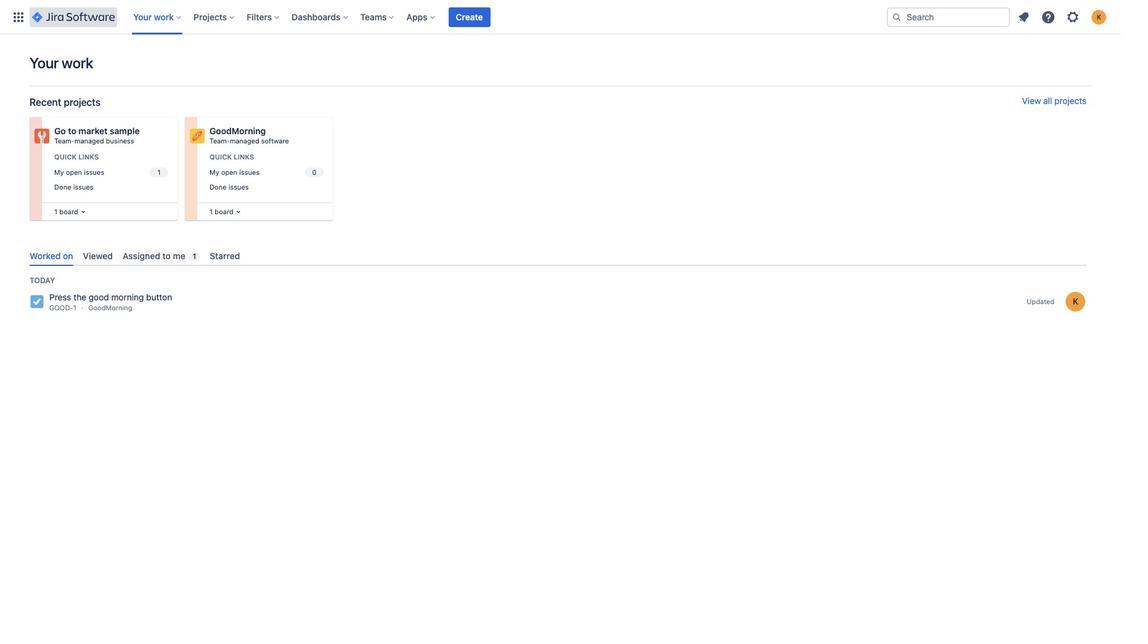 Task type: locate. For each thing, give the bounding box(es) containing it.
goodmorning
[[210, 126, 266, 136], [88, 304, 132, 312]]

issues up 1 board dropdown button
[[228, 183, 249, 191]]

1 horizontal spatial quick links
[[210, 153, 254, 161]]

links for market
[[78, 153, 99, 161]]

1 horizontal spatial to
[[162, 251, 171, 261]]

1 board from the left
[[59, 208, 78, 216]]

1 links from the left
[[78, 153, 99, 161]]

0 horizontal spatial open
[[66, 168, 82, 176]]

1 horizontal spatial my open issues
[[210, 168, 260, 176]]

1 horizontal spatial board
[[215, 208, 233, 216]]

team- down go
[[54, 137, 75, 145]]

links down goodmorning team-managed software
[[234, 153, 254, 161]]

1 horizontal spatial quick
[[210, 153, 232, 161]]

2 quick links from the left
[[210, 153, 254, 161]]

1 board inside popup button
[[54, 208, 78, 216]]

your work left projects
[[133, 11, 174, 22]]

tab list
[[25, 246, 1092, 266]]

0 horizontal spatial your
[[30, 54, 59, 72]]

1 vertical spatial to
[[162, 251, 171, 261]]

board for team-
[[215, 208, 233, 216]]

your work button
[[130, 7, 186, 27]]

links down go to market sample team-managed business
[[78, 153, 99, 161]]

board image
[[78, 207, 88, 217], [233, 207, 243, 217]]

done issues link for sample
[[52, 181, 170, 195]]

0 vertical spatial your work
[[133, 11, 174, 22]]

2 open from the left
[[221, 168, 237, 176]]

2 board image from the left
[[233, 207, 243, 217]]

to inside tab list
[[162, 251, 171, 261]]

my open issues for market
[[54, 168, 104, 176]]

2 done issues link from the left
[[207, 181, 325, 195]]

worked
[[30, 251, 61, 261]]

board image inside popup button
[[78, 207, 88, 217]]

my for to
[[54, 168, 64, 176]]

done issues link up 1 board popup button
[[52, 181, 170, 195]]

my up 1 board dropdown button
[[210, 168, 219, 176]]

recent projects
[[30, 97, 100, 108]]

issues
[[84, 168, 104, 176], [239, 168, 260, 176], [73, 183, 93, 191], [228, 183, 249, 191]]

teams
[[360, 11, 387, 22]]

1 open from the left
[[66, 168, 82, 176]]

board image inside dropdown button
[[233, 207, 243, 217]]

1 vertical spatial your
[[30, 54, 59, 72]]

2 1 board from the left
[[210, 208, 233, 216]]

your
[[133, 11, 152, 22], [30, 54, 59, 72]]

1 up starred
[[210, 208, 213, 216]]

0 horizontal spatial quick links
[[54, 153, 99, 161]]

banner
[[0, 0, 1121, 35]]

2 board from the left
[[215, 208, 233, 216]]

1 done issues link from the left
[[52, 181, 170, 195]]

quick links down goodmorning team-managed software
[[210, 153, 254, 161]]

2 my open issues from the left
[[210, 168, 260, 176]]

my open issues down goodmorning team-managed software
[[210, 168, 260, 176]]

my down go
[[54, 168, 64, 176]]

managed inside go to market sample team-managed business
[[75, 137, 104, 145]]

my open issues link for sample
[[52, 166, 170, 180]]

1 horizontal spatial team-
[[210, 137, 230, 145]]

1 my open issues link from the left
[[52, 166, 170, 180]]

1 horizontal spatial open
[[221, 168, 237, 176]]

the
[[74, 292, 86, 303]]

done issues link for software
[[207, 181, 325, 195]]

your work inside your work dropdown button
[[133, 11, 174, 22]]

2 done issues from the left
[[210, 183, 249, 191]]

open
[[66, 168, 82, 176], [221, 168, 237, 176]]

1 board image from the left
[[78, 207, 88, 217]]

1 quick links from the left
[[54, 153, 99, 161]]

1 horizontal spatial done issues
[[210, 183, 249, 191]]

help image
[[1041, 10, 1056, 24]]

worked on
[[30, 251, 73, 261]]

1 board for to
[[54, 208, 78, 216]]

work inside dropdown button
[[154, 11, 174, 22]]

team- left software
[[210, 137, 230, 145]]

1 quick from the left
[[54, 153, 77, 161]]

1 vertical spatial your work
[[30, 54, 93, 72]]

recent
[[30, 97, 61, 108]]

to
[[68, 126, 76, 136], [162, 251, 171, 261]]

links
[[78, 153, 99, 161], [234, 153, 254, 161]]

my open issues
[[54, 168, 104, 176], [210, 168, 260, 176]]

quick
[[54, 153, 77, 161], [210, 153, 232, 161]]

my open issues link for software
[[207, 166, 325, 180]]

0 horizontal spatial projects
[[64, 97, 100, 108]]

1 horizontal spatial 1 board
[[210, 208, 233, 216]]

team-
[[54, 137, 75, 145], [210, 137, 230, 145]]

to inside go to market sample team-managed business
[[68, 126, 76, 136]]

your inside dropdown button
[[133, 11, 152, 22]]

quick links down go to market sample team-managed business
[[54, 153, 99, 161]]

0 horizontal spatial to
[[68, 126, 76, 136]]

managed
[[75, 137, 104, 145], [230, 137, 259, 145]]

work
[[154, 11, 174, 22], [62, 54, 93, 72]]

1 horizontal spatial my open issues link
[[207, 166, 325, 180]]

team- inside goodmorning team-managed software
[[210, 137, 230, 145]]

links for managed
[[234, 153, 254, 161]]

view all projects
[[1022, 96, 1087, 106]]

team- inside go to market sample team-managed business
[[54, 137, 75, 145]]

1 board
[[54, 208, 78, 216], [210, 208, 233, 216]]

0 vertical spatial work
[[154, 11, 174, 22]]

2 my from the left
[[210, 168, 219, 176]]

managed inside goodmorning team-managed software
[[230, 137, 259, 145]]

my open issues link down business
[[52, 166, 170, 180]]

teams button
[[357, 7, 399, 27]]

1 done issues from the left
[[54, 183, 93, 191]]

board inside dropdown button
[[215, 208, 233, 216]]

managed down market
[[75, 137, 104, 145]]

1 my open issues from the left
[[54, 168, 104, 176]]

quick down go
[[54, 153, 77, 161]]

managed left software
[[230, 137, 259, 145]]

my open issues link
[[52, 166, 170, 180], [207, 166, 325, 180]]

2 quick from the left
[[210, 153, 232, 161]]

1 horizontal spatial links
[[234, 153, 254, 161]]

1 board up starred
[[210, 208, 233, 216]]

done issues link
[[52, 181, 170, 195], [207, 181, 325, 195]]

0 horizontal spatial 1 board
[[54, 208, 78, 216]]

apps button
[[403, 7, 440, 27]]

projects right all
[[1055, 96, 1087, 106]]

0 vertical spatial goodmorning
[[210, 126, 266, 136]]

board image up viewed
[[78, 207, 88, 217]]

quick links for to
[[54, 153, 99, 161]]

on
[[63, 251, 73, 261]]

0 horizontal spatial board image
[[78, 207, 88, 217]]

my for team-
[[210, 168, 219, 176]]

0 horizontal spatial my open issues link
[[52, 166, 170, 180]]

board inside popup button
[[59, 208, 78, 216]]

my open issues link down software
[[207, 166, 325, 180]]

1 board inside dropdown button
[[210, 208, 233, 216]]

1
[[54, 208, 57, 216], [210, 208, 213, 216], [193, 252, 196, 261], [73, 304, 76, 312]]

good
[[89, 292, 109, 303]]

goodmorning inside press the good morning button good-1 · goodmorning
[[88, 304, 132, 312]]

1 inside popup button
[[54, 208, 57, 216]]

open up 1 board dropdown button
[[221, 168, 237, 176]]

1 left ·
[[73, 304, 76, 312]]

1 board for team-
[[210, 208, 233, 216]]

done issues link up 1 board dropdown button
[[207, 181, 325, 195]]

2 team- from the left
[[210, 137, 230, 145]]

1 horizontal spatial your work
[[133, 11, 174, 22]]

0 horizontal spatial work
[[62, 54, 93, 72]]

your work up recent projects
[[30, 54, 93, 72]]

1 horizontal spatial your
[[133, 11, 152, 22]]

1 right me
[[193, 252, 196, 261]]

goodmorning up software
[[210, 126, 266, 136]]

1 horizontal spatial board image
[[233, 207, 243, 217]]

jira software image
[[32, 10, 115, 24], [32, 10, 115, 24]]

1 vertical spatial goodmorning
[[88, 304, 132, 312]]

notifications image
[[1016, 10, 1031, 24]]

1 team- from the left
[[54, 137, 75, 145]]

1 horizontal spatial my
[[210, 168, 219, 176]]

1 managed from the left
[[75, 137, 104, 145]]

1 horizontal spatial work
[[154, 11, 174, 22]]

board up starred
[[215, 208, 233, 216]]

1 my from the left
[[54, 168, 64, 176]]

software
[[261, 137, 289, 145]]

projects
[[194, 11, 227, 22]]

0 horizontal spatial my open issues
[[54, 168, 104, 176]]

0 horizontal spatial done
[[54, 183, 71, 191]]

1 horizontal spatial managed
[[230, 137, 259, 145]]

0 horizontal spatial done issues link
[[52, 181, 170, 195]]

done issues
[[54, 183, 93, 191], [210, 183, 249, 191]]

2 managed from the left
[[230, 137, 259, 145]]

your work
[[133, 11, 174, 22], [30, 54, 93, 72]]

0 vertical spatial to
[[68, 126, 76, 136]]

my
[[54, 168, 64, 176], [210, 168, 219, 176]]

to right go
[[68, 126, 76, 136]]

2 my open issues link from the left
[[207, 166, 325, 180]]

1 up worked on
[[54, 208, 57, 216]]

1 1 board from the left
[[54, 208, 78, 216]]

quick links
[[54, 153, 99, 161], [210, 153, 254, 161]]

done up 1 board popup button
[[54, 183, 71, 191]]

goodmorning down good
[[88, 304, 132, 312]]

quick links for team-
[[210, 153, 254, 161]]

0 horizontal spatial managed
[[75, 137, 104, 145]]

work up recent projects
[[62, 54, 93, 72]]

0 horizontal spatial links
[[78, 153, 99, 161]]

done issues up 1 board popup button
[[54, 183, 93, 191]]

0 vertical spatial your
[[133, 11, 152, 22]]

0 horizontal spatial team-
[[54, 137, 75, 145]]

goodmorning team-managed software
[[210, 126, 289, 145]]

1 vertical spatial work
[[62, 54, 93, 72]]

0 horizontal spatial done issues
[[54, 183, 93, 191]]

1 horizontal spatial done
[[210, 183, 226, 191]]

2 done from the left
[[210, 183, 226, 191]]

business
[[106, 137, 134, 145]]

done up 1 board dropdown button
[[210, 183, 226, 191]]

1 board up on on the left top of page
[[54, 208, 78, 216]]

viewed
[[83, 251, 113, 261]]

done
[[54, 183, 71, 191], [210, 183, 226, 191]]

board
[[59, 208, 78, 216], [215, 208, 233, 216]]

projects
[[1055, 96, 1087, 106], [64, 97, 100, 108]]

to left me
[[162, 251, 171, 261]]

settings image
[[1066, 10, 1081, 24]]

1 done from the left
[[54, 183, 71, 191]]

issues down goodmorning team-managed software
[[239, 168, 260, 176]]

0 horizontal spatial your work
[[30, 54, 93, 72]]

1 horizontal spatial done issues link
[[207, 181, 325, 195]]

0 horizontal spatial goodmorning
[[88, 304, 132, 312]]

·
[[81, 304, 83, 312]]

done issues up 1 board dropdown button
[[210, 183, 249, 191]]

work left projects
[[154, 11, 174, 22]]

board for to
[[59, 208, 78, 216]]

dashboards button
[[288, 7, 353, 27]]

quick down goodmorning team-managed software
[[210, 153, 232, 161]]

0 horizontal spatial my
[[54, 168, 64, 176]]

board up on on the left top of page
[[59, 208, 78, 216]]

board image up starred
[[233, 207, 243, 217]]

my open issues down go to market sample team-managed business
[[54, 168, 104, 176]]

0 horizontal spatial board
[[59, 208, 78, 216]]

projects up market
[[64, 97, 100, 108]]

open up 1 board popup button
[[66, 168, 82, 176]]

2 links from the left
[[234, 153, 254, 161]]

0 horizontal spatial quick
[[54, 153, 77, 161]]

1 horizontal spatial goodmorning
[[210, 126, 266, 136]]



Task type: vqa. For each thing, say whether or not it's contained in the screenshot.
Settings in the button
no



Task type: describe. For each thing, give the bounding box(es) containing it.
1 inside tab list
[[193, 252, 196, 261]]

1 inside dropdown button
[[210, 208, 213, 216]]

my open issues for managed
[[210, 168, 260, 176]]

apps
[[406, 11, 427, 22]]

done issues for team-
[[210, 183, 249, 191]]

open for to
[[66, 168, 82, 176]]

your profile and settings image
[[1092, 10, 1106, 24]]

banner containing your work
[[0, 0, 1121, 35]]

dashboards
[[292, 11, 341, 22]]

tab list containing worked on
[[25, 246, 1092, 266]]

Search field
[[887, 7, 1010, 27]]

morning
[[111, 292, 144, 303]]

search image
[[892, 12, 902, 22]]

done issues for to
[[54, 183, 93, 191]]

issues up 1 board popup button
[[73, 183, 93, 191]]

1 inside press the good morning button good-1 · goodmorning
[[73, 304, 76, 312]]

view
[[1022, 96, 1041, 106]]

assigned to me
[[123, 251, 185, 261]]

market
[[79, 126, 108, 136]]

filters
[[247, 11, 272, 22]]

1 board button
[[207, 205, 243, 219]]

filters button
[[243, 7, 284, 27]]

to for go
[[68, 126, 76, 136]]

view all projects link
[[1022, 96, 1087, 108]]

appswitcher icon image
[[11, 10, 26, 24]]

today
[[30, 276, 55, 286]]

assigned
[[123, 251, 160, 261]]

quick for team-
[[210, 153, 232, 161]]

open for team-
[[221, 168, 237, 176]]

done for to
[[54, 183, 71, 191]]

create button
[[448, 7, 490, 27]]

create
[[456, 11, 483, 22]]

button
[[146, 292, 172, 303]]

press
[[49, 292, 71, 303]]

quick for to
[[54, 153, 77, 161]]

issues down go to market sample team-managed business
[[84, 168, 104, 176]]

press the good morning button good-1 · goodmorning
[[49, 292, 172, 312]]

starred
[[210, 251, 240, 261]]

board image for market
[[78, 207, 88, 217]]

projects button
[[190, 7, 239, 27]]

board image for managed
[[233, 207, 243, 217]]

primary element
[[7, 0, 877, 34]]

all
[[1044, 96, 1052, 106]]

1 board button
[[52, 205, 88, 219]]

done for team-
[[210, 183, 226, 191]]

sample
[[110, 126, 140, 136]]

good-
[[49, 304, 73, 312]]

goodmorning inside goodmorning team-managed software
[[210, 126, 266, 136]]

to for assigned
[[162, 251, 171, 261]]

me
[[173, 251, 185, 261]]

go to market sample team-managed business
[[54, 126, 140, 145]]

updated
[[1027, 298, 1055, 306]]

go
[[54, 126, 66, 136]]

1 horizontal spatial projects
[[1055, 96, 1087, 106]]



